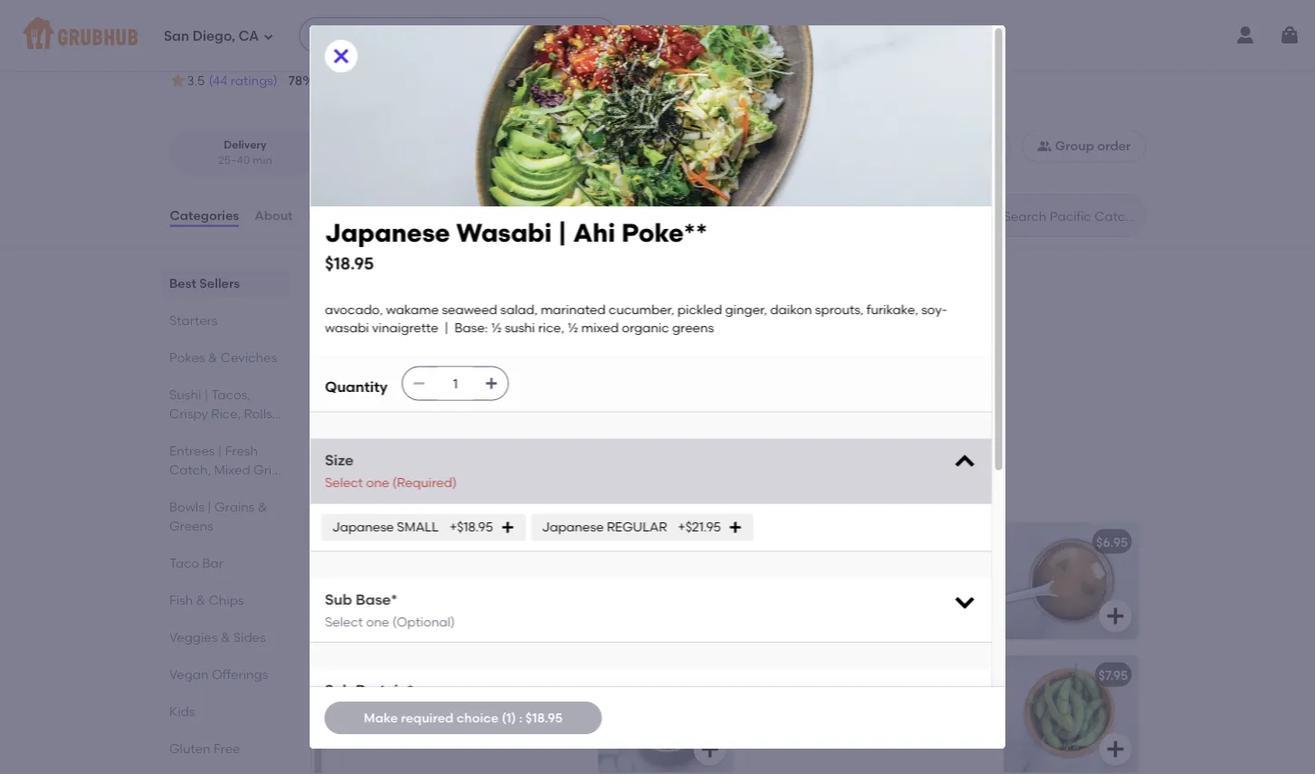 Task type: describe. For each thing, give the bounding box(es) containing it.
1 horizontal spatial la
[[365, 2, 396, 33]]

$13.95
[[686, 534, 723, 550]]

shiitake inside 'organic greens, shiitake mushroom, cucumber, tomato, edamame, daikon, miso dressing'
[[452, 693, 499, 708]]

base*
[[355, 590, 397, 608]]

mushroom, inside glazed shiitake mushroom, soft tofu, scallion
[[854, 560, 923, 575]]

(858)
[[369, 46, 401, 62]]

reviews button
[[307, 183, 360, 248]]

ahi for japanese wasabi | ahi poke** $18.95
[[573, 218, 615, 248]]

| inside japanese wasabi | ahi poke** $18.95
[[558, 218, 567, 248]]

shiitake inside glazed shiitake mushroom, soft tofu, scallion
[[804, 560, 851, 575]]

japanese for japanese small
[[332, 519, 394, 535]]

greens,
[[404, 693, 449, 708]]

poke** for japanese wasabi | ahi poke**
[[498, 342, 541, 358]]

on time delivery
[[420, 75, 505, 88]]

veggies
[[169, 629, 217, 645]]

ordered
[[372, 297, 421, 312]]

starters inside tab
[[169, 312, 217, 328]]

daikon,
[[354, 730, 399, 745]]

$18.95 for make required choice (1)
[[526, 710, 563, 726]]

select inside the size select one (required)
[[325, 475, 363, 490]]

select inside sub base* select one (optional)
[[325, 614, 363, 630]]

soft
[[926, 560, 949, 575]]

japanese regular
[[542, 519, 667, 535]]

best for best sellers most ordered on grubhub
[[339, 271, 381, 294]]

25–40
[[218, 154, 250, 167]]

gluten free
[[169, 741, 240, 756]]

bread
[[395, 615, 432, 630]]

glazed
[[759, 560, 801, 575]]

salad, for avocado, wakame seaweed salad, marinated cucumber, pickled ginger, daikon sprouts, furikake, soy- wasabi vinaigrette  |  base: ½ sushi rice, ½ mixed organic greens
[[500, 302, 537, 317]]

japanese for japanese wasabi | ahi poke** $18.95
[[325, 218, 450, 248]]

lemon
[[402, 597, 440, 612]]

greens for avocado, wakame seaweed salad, marinated cucumber, pickled ginger, daikon sprouts, furikake, soy- wasabi vinaigrette  |  base: ½ sushi rice, ½ mixed organic greens
[[672, 320, 714, 336]]

one inside the size select one (required)
[[366, 475, 389, 490]]

edamame steamed image
[[1004, 655, 1140, 773]]

japanese wasabi | ahi poke**
[[352, 342, 541, 358]]

(858) 925-5494 button
[[369, 45, 460, 63]]

tacos,
[[211, 387, 250, 402]]

soy- for avocado, wakame seaweed salad, marinated cucumber, pickled ginger, daikon sprouts, furikake, soy-wasabi vinaigrette  |  base: ½ sushi rice, ½ mixed organic greens
[[503, 405, 529, 420]]

ca
[[239, 28, 259, 44]]

on
[[420, 75, 435, 88]]

glazed shiitake mushroom, soft tofu, scallion
[[759, 560, 980, 594]]

96
[[520, 73, 534, 88]]

poke** for japanese wasabi | ahi poke** $18.95
[[621, 218, 708, 248]]

catch,
[[169, 462, 211, 477]]

1 horizontal spatial jolla
[[403, 2, 466, 33]]

made
[[396, 560, 432, 575]]

(44 ratings)
[[209, 73, 278, 88]]

wakame for avocado, wakame seaweed salad, marinated cucumber, pickled ginger, daikon sprouts, furikake, soy- wasabi vinaigrette  |  base: ½ sushi rice, ½ mixed organic greens
[[386, 302, 439, 317]]

miso
[[402, 730, 431, 745]]

1 vertical spatial starters
[[339, 479, 415, 502]]

ratings)
[[231, 73, 278, 88]]

best for best sellers
[[169, 275, 196, 291]]

& left more
[[169, 481, 178, 496]]

seaweed for avocado, wakame seaweed salad, marinated cucumber, pickled ginger, daikon sprouts, furikake, soy- wasabi vinaigrette  |  base: ½ sushi rice, ½ mixed organic greens
[[442, 302, 497, 317]]

best sellers tab
[[169, 274, 282, 293]]

organic inside 'organic greens, shiitake mushroom, cucumber, tomato, edamame, daikon, miso dressing'
[[354, 693, 401, 708]]

4575 la jolla drive ste 1160 • (858) 925-5494
[[192, 46, 460, 62]]

free
[[213, 741, 240, 756]]

veggies & sides
[[169, 629, 265, 645]]

most
[[339, 297, 369, 312]]

$9.95
[[692, 667, 723, 683]]

about button
[[254, 183, 294, 248]]

drive
[[275, 46, 306, 62]]

delivery
[[224, 138, 267, 151]]

ahi for japanese wasabi | ahi poke**
[[475, 342, 495, 358]]

japanese wasabi | ahi poke** image
[[600, 326, 736, 444]]

pacific
[[169, 2, 258, 33]]

5494
[[431, 46, 460, 62]]

house-made creamy chowder, applewood bacon, yukon gold potato, lemon oil, crispy shallots, grilled bread
[[354, 560, 553, 630]]

salad, for avocado, wakame seaweed salad, marinated cucumber, pickled ginger, daikon sprouts, furikake, soy-wasabi vinaigrette  |  base: ½ sushi rice, ½ mixed organic greens
[[527, 368, 565, 383]]

cucumber, for avocado, wakame seaweed salad, marinated cucumber, pickled ginger, daikon sprouts, furikake, soy-wasabi vinaigrette  |  base: ½ sushi rice, ½ mixed organic greens
[[420, 386, 486, 402]]

vinaigrette for avocado, wakame seaweed salad, marinated cucumber, pickled ginger, daikon sprouts, furikake, soy-wasabi vinaigrette  |  base: ½ sushi rice, ½ mixed organic greens
[[352, 423, 418, 438]]

greens for avocado, wakame seaweed salad, marinated cucumber, pickled ginger, daikon sprouts, furikake, soy-wasabi vinaigrette  |  base: ½ sushi rice, ½ mixed organic greens
[[443, 441, 485, 457]]

86
[[389, 73, 404, 88]]

furikake, for avocado, wakame seaweed salad, marinated cucumber, pickled ginger, daikon sprouts, furikake, soy- wasabi vinaigrette  |  base: ½ sushi rice, ½ mixed organic greens
[[867, 302, 918, 317]]

0 vertical spatial bowls
[[181, 425, 217, 440]]

mixed for avocado, wakame seaweed salad, marinated cucumber, pickled ginger, daikon sprouts, furikake, soy- wasabi vinaigrette  |  base: ½ sushi rice, ½ mixed organic greens
[[581, 320, 619, 336]]

sprouts, for avocado, wakame seaweed salad, marinated cucumber, pickled ginger, daikon sprouts, furikake, soy-wasabi vinaigrette  |  base: ½ sushi rice, ½ mixed organic greens
[[397, 405, 445, 420]]

entrees | fresh catch, mixed grill & more tab
[[169, 441, 282, 496]]

pickup 1.8 mi • 15–25 min
[[357, 138, 449, 167]]

chips
[[208, 592, 244, 608]]

delivery
[[464, 75, 505, 88]]

mi
[[373, 154, 386, 167]]

1 vertical spatial bowls
[[169, 499, 204, 514]]

cucumber, inside 'organic greens, shiitake mushroom, cucumber, tomato, edamame, daikon, miso dressing'
[[354, 711, 419, 727]]

oil,
[[443, 597, 460, 612]]

+$21.95
[[678, 519, 721, 535]]

make required choice (1) : $18.95
[[364, 710, 563, 726]]

with sea salt
[[759, 693, 835, 708]]

salmon chowder*
[[354, 534, 467, 550]]

best sellers most ordered on grubhub
[[339, 271, 497, 312]]

sellers for best sellers
[[199, 275, 240, 291]]

grains
[[214, 499, 254, 514]]

cucumber, for avocado, wakame seaweed salad, marinated cucumber, pickled ginger, daikon sprouts, furikake, soy- wasabi vinaigrette  |  base: ½ sushi rice, ½ mixed organic greens
[[609, 302, 674, 317]]

bowls | grains & greens tab
[[169, 497, 282, 535]]

seaweed for avocado, wakame seaweed salad, marinated cucumber, pickled ginger, daikon sprouts, furikake, soy-wasabi vinaigrette  |  base: ½ sushi rice, ½ mixed organic greens
[[469, 368, 524, 383]]

sea
[[788, 693, 810, 708]]

wasabi for japanese wasabi | ahi poke** $18.95
[[456, 218, 552, 248]]

house-
[[354, 560, 396, 575]]

+$18.95
[[449, 519, 493, 535]]

sushi
[[169, 387, 201, 402]]

pickled for avocado, wakame seaweed salad, marinated cucumber, pickled ginger, daikon sprouts, furikake, soy-wasabi vinaigrette  |  base: ½ sushi rice, ½ mixed organic greens
[[489, 386, 533, 402]]

make
[[364, 710, 398, 726]]

scallion
[[759, 578, 806, 594]]

sub for sub protein*
[[325, 682, 352, 699]]

taco bar
[[169, 555, 223, 571]]

925-
[[404, 46, 431, 62]]

daikon for avocado, wakame seaweed salad, marinated cucumber, pickled ginger, daikon sprouts, furikake, soy- wasabi vinaigrette  |  base: ½ sushi rice, ½ mixed organic greens
[[770, 302, 812, 317]]

sushi for avocado, wakame seaweed salad, marinated cucumber, pickled ginger, daikon sprouts, furikake, soy- wasabi vinaigrette  |  base: ½ sushi rice, ½ mixed organic greens
[[505, 320, 535, 336]]

vegan
[[169, 667, 208, 682]]

marinated for avocado, wakame seaweed salad, marinated cucumber, pickled ginger, daikon sprouts, furikake, soy- wasabi vinaigrette  |  base: ½ sushi rice, ½ mixed organic greens
[[541, 302, 606, 317]]

pokes & ceviches tab
[[169, 348, 282, 367]]

avocado, for avocado, wakame seaweed salad, marinated cucumber, pickled ginger, daikon sprouts, furikake, soy-wasabi vinaigrette  |  base: ½ sushi rice, ½ mixed organic greens
[[352, 368, 410, 383]]

people icon image
[[1038, 139, 1052, 153]]

crispy
[[463, 597, 500, 612]]

(required)
[[392, 475, 456, 490]]

ceviches
[[220, 350, 277, 365]]

(44
[[209, 73, 228, 88]]

svg image inside main navigation navigation
[[263, 31, 274, 42]]

& down crispy
[[169, 425, 178, 440]]

& right fish
[[196, 592, 205, 608]]

order for correct order
[[593, 75, 621, 88]]

kids
[[169, 704, 195, 719]]

$6.95
[[1097, 534, 1129, 550]]

japanese for japanese regular
[[542, 519, 604, 535]]

salmon chowder* image
[[598, 522, 734, 640]]

group
[[1056, 138, 1095, 154]]

correct
[[550, 75, 590, 88]]

starters tab
[[169, 311, 282, 330]]

wasabi for avocado, wakame seaweed salad, marinated cucumber, pickled ginger, daikon sprouts, furikake, soy-wasabi vinaigrette  |  base: ½ sushi rice, ½ mixed organic greens
[[529, 405, 573, 420]]

good
[[318, 75, 348, 88]]

& inside 'tab'
[[220, 629, 230, 645]]

1160
[[332, 46, 356, 62]]

chowder*
[[404, 534, 467, 550]]

small
[[397, 519, 438, 535]]

fish & chips tab
[[169, 590, 282, 610]]

(1)
[[502, 710, 516, 726]]

& right pokes in the top of the page
[[208, 350, 217, 365]]



Task type: vqa. For each thing, say whether or not it's contained in the screenshot.
Milk for Oat Milk
no



Task type: locate. For each thing, give the bounding box(es) containing it.
marinated inside avocado, wakame seaweed salad, marinated cucumber, pickled ginger, daikon sprouts, furikake, soy- wasabi vinaigrette  |  base: ½ sushi rice, ½ mixed organic greens
[[541, 302, 606, 317]]

on
[[424, 297, 439, 312]]

1 horizontal spatial ahi
[[573, 218, 615, 248]]

1 vertical spatial wasabi
[[529, 405, 573, 420]]

mushroom, inside 'organic greens, shiitake mushroom, cucumber, tomato, edamame, daikon, miso dressing'
[[502, 693, 572, 708]]

vinaigrette inside avocado, wakame seaweed salad, marinated cucumber, pickled ginger, daikon sprouts, furikake, soy- wasabi vinaigrette  |  base: ½ sushi rice, ½ mixed organic greens
[[372, 320, 438, 336]]

0 horizontal spatial shiitake
[[452, 693, 499, 708]]

min down delivery
[[253, 154, 272, 167]]

0 horizontal spatial poke**
[[498, 342, 541, 358]]

0 vertical spatial pickled
[[677, 302, 722, 317]]

1 select from the top
[[325, 475, 363, 490]]

daikon inside avocado, wakame seaweed salad, marinated cucumber, pickled ginger, daikon sprouts, furikake, soy-wasabi vinaigrette  |  base: ½ sushi rice, ½ mixed organic greens
[[352, 405, 394, 420]]

vinaigrette
[[372, 320, 438, 336], [352, 423, 418, 438]]

1 horizontal spatial starters
[[339, 479, 415, 502]]

2 one from the top
[[366, 614, 389, 630]]

soy-
[[921, 302, 947, 317], [503, 405, 529, 420]]

1 vertical spatial base:
[[428, 423, 462, 438]]

sprouts, for avocado, wakame seaweed salad, marinated cucumber, pickled ginger, daikon sprouts, furikake, soy- wasabi vinaigrette  |  base: ½ sushi rice, ½ mixed organic greens
[[815, 302, 864, 317]]

pickup
[[385, 138, 421, 151]]

option group
[[169, 130, 479, 176]]

organic inside avocado, wakame seaweed salad, marinated cucumber, pickled ginger, daikon sprouts, furikake, soy-wasabi vinaigrette  |  base: ½ sushi rice, ½ mixed organic greens
[[392, 441, 440, 457]]

1 vertical spatial cucumber,
[[420, 386, 486, 402]]

1 horizontal spatial shiitake
[[804, 560, 851, 575]]

japanese up house-
[[332, 519, 394, 535]]

wasabi inside avocado, wakame seaweed salad, marinated cucumber, pickled ginger, daikon sprouts, furikake, soy-wasabi vinaigrette  |  base: ½ sushi rice, ½ mixed organic greens
[[529, 405, 573, 420]]

salmon
[[354, 534, 401, 550]]

min right 15–25
[[430, 154, 449, 167]]

sub inside sub base* select one (optional)
[[325, 590, 352, 608]]

avocado, wakame seaweed salad, marinated cucumber, pickled ginger, daikon sprouts, furikake, soy-wasabi vinaigrette  |  base: ½ sushi rice, ½ mixed organic greens
[[352, 368, 578, 457]]

sprouts, inside avocado, wakame seaweed salad, marinated cucumber, pickled ginger, daikon sprouts, furikake, soy- wasabi vinaigrette  |  base: ½ sushi rice, ½ mixed organic greens
[[815, 302, 864, 317]]

1 vertical spatial sub
[[325, 682, 352, 699]]

0 vertical spatial salad,
[[500, 302, 537, 317]]

1 vertical spatial organic
[[392, 441, 440, 457]]

0 vertical spatial soy-
[[921, 302, 947, 317]]

more
[[181, 481, 213, 496]]

pickled right input item quantity "number field"
[[489, 386, 533, 402]]

wakame
[[386, 302, 439, 317], [413, 368, 466, 383]]

0 horizontal spatial starters
[[169, 312, 217, 328]]

0 vertical spatial select
[[325, 475, 363, 490]]

1 vertical spatial mixed
[[352, 441, 389, 457]]

house salad* image
[[598, 655, 734, 773]]

1 horizontal spatial ginger,
[[725, 302, 767, 317]]

avocado, inside avocado, wakame seaweed salad, marinated cucumber, pickled ginger, daikon sprouts, furikake, soy-wasabi vinaigrette  |  base: ½ sushi rice, ½ mixed organic greens
[[352, 368, 410, 383]]

0 vertical spatial wakame
[[386, 302, 439, 317]]

1 vertical spatial mushroom,
[[502, 693, 572, 708]]

$18.95 right :
[[526, 710, 563, 726]]

0 vertical spatial wasabi
[[456, 218, 552, 248]]

san
[[164, 28, 189, 44]]

2 min from the left
[[430, 154, 449, 167]]

1 vertical spatial wasabi
[[417, 342, 464, 358]]

1 vertical spatial seaweed
[[469, 368, 524, 383]]

reviews
[[308, 208, 359, 223]]

0 vertical spatial starters
[[169, 312, 217, 328]]

categories
[[170, 208, 239, 223]]

correct order
[[550, 75, 621, 88]]

0 horizontal spatial daikon
[[352, 405, 394, 420]]

0 horizontal spatial marinated
[[352, 386, 417, 402]]

marinated
[[541, 302, 606, 317], [352, 386, 417, 402]]

0 horizontal spatial sellers
[[199, 275, 240, 291]]

select down 'potato,'
[[325, 614, 363, 630]]

rice, for avocado, wakame seaweed salad, marinated cucumber, pickled ginger, daikon sprouts, furikake, soy-wasabi vinaigrette  |  base: ½ sushi rice, ½ mixed organic greens
[[512, 423, 538, 438]]

0 horizontal spatial jolla
[[241, 46, 272, 62]]

1 sub from the top
[[325, 590, 352, 608]]

option group containing delivery 25–40 min
[[169, 130, 479, 176]]

0 vertical spatial sprouts,
[[815, 302, 864, 317]]

1 one from the top
[[366, 475, 389, 490]]

0 horizontal spatial mushroom,
[[502, 693, 572, 708]]

1 horizontal spatial soy-
[[921, 302, 947, 317]]

greens inside avocado, wakame seaweed salad, marinated cucumber, pickled ginger, daikon sprouts, furikake, soy- wasabi vinaigrette  |  base: ½ sushi rice, ½ mixed organic greens
[[672, 320, 714, 336]]

1 vertical spatial wakame
[[413, 368, 466, 383]]

wasabi
[[456, 218, 552, 248], [417, 342, 464, 358]]

0 horizontal spatial min
[[253, 154, 272, 167]]

sellers for best sellers most ordered on grubhub
[[386, 271, 449, 294]]

0 vertical spatial sub
[[325, 590, 352, 608]]

wakame down the japanese wasabi | ahi poke**
[[413, 368, 466, 383]]

select down the size
[[325, 475, 363, 490]]

starters up "japanese small"
[[339, 479, 415, 502]]

sub protein*
[[325, 682, 413, 699]]

0 vertical spatial greens
[[672, 320, 714, 336]]

starters up pokes in the top of the page
[[169, 312, 217, 328]]

order inside button
[[1098, 138, 1131, 154]]

japanese up quantity
[[352, 342, 414, 358]]

$18.95 up most
[[325, 254, 374, 274]]

bowls up entrees
[[181, 425, 217, 440]]

2 vertical spatial organic
[[354, 693, 401, 708]]

-
[[348, 2, 359, 33]]

1 vertical spatial •
[[390, 154, 394, 167]]

la down diego,
[[223, 46, 238, 62]]

wasabi inside avocado, wakame seaweed salad, marinated cucumber, pickled ginger, daikon sprouts, furikake, soy- wasabi vinaigrette  |  base: ½ sushi rice, ½ mixed organic greens
[[325, 320, 369, 336]]

shallots,
[[503, 597, 553, 612]]

shiitake right glazed
[[804, 560, 851, 575]]

furikake, for avocado, wakame seaweed salad, marinated cucumber, pickled ginger, daikon sprouts, furikake, soy-wasabi vinaigrette  |  base: ½ sushi rice, ½ mixed organic greens
[[448, 405, 500, 420]]

seaweed right on
[[442, 302, 497, 317]]

1 horizontal spatial pickled
[[677, 302, 722, 317]]

avocado, wakame seaweed salad, marinated cucumber, pickled ginger, daikon sprouts, furikake, soy- wasabi vinaigrette  |  base: ½ sushi rice, ½ mixed organic greens
[[325, 302, 947, 336]]

group order
[[1056, 138, 1131, 154]]

schedule button
[[905, 130, 1011, 162]]

base:
[[454, 320, 488, 336], [428, 423, 462, 438]]

1 horizontal spatial mixed
[[581, 320, 619, 336]]

organic for avocado, wakame seaweed salad, marinated cucumber, pickled ginger, daikon sprouts, furikake, soy-wasabi vinaigrette  |  base: ½ sushi rice, ½ mixed organic greens
[[392, 441, 440, 457]]

applewood
[[354, 578, 423, 594]]

wasabi up input item quantity "number field"
[[417, 342, 464, 358]]

2 select from the top
[[325, 614, 363, 630]]

min inside pickup 1.8 mi • 15–25 min
[[430, 154, 449, 167]]

organic greens, shiitake mushroom, cucumber, tomato, edamame, daikon, miso dressing
[[354, 693, 572, 745]]

0 horizontal spatial ahi
[[475, 342, 495, 358]]

(optional)
[[392, 614, 455, 630]]

1 horizontal spatial min
[[430, 154, 449, 167]]

1 horizontal spatial best
[[339, 271, 381, 294]]

0 vertical spatial avocado,
[[325, 302, 383, 317]]

edamame
[[759, 667, 823, 683]]

mixed for avocado, wakame seaweed salad, marinated cucumber, pickled ginger, daikon sprouts, furikake, soy-wasabi vinaigrette  |  base: ½ sushi rice, ½ mixed organic greens
[[352, 441, 389, 457]]

1 horizontal spatial order
[[1098, 138, 1131, 154]]

organic for avocado, wakame seaweed salad, marinated cucumber, pickled ginger, daikon sprouts, furikake, soy- wasabi vinaigrette  |  base: ½ sushi rice, ½ mixed organic greens
[[622, 320, 669, 336]]

min
[[253, 154, 272, 167], [430, 154, 449, 167]]

0 vertical spatial base:
[[454, 320, 488, 336]]

base: for avocado, wakame seaweed salad, marinated cucumber, pickled ginger, daikon sprouts, furikake, soy-wasabi vinaigrette  |  base: ½ sushi rice, ½ mixed organic greens
[[428, 423, 462, 438]]

1 vertical spatial ahi
[[475, 342, 495, 358]]

kids tab
[[169, 702, 282, 721]]

marinated down japanese wasabi | ahi poke** $18.95
[[541, 302, 606, 317]]

wakame up the japanese wasabi | ahi poke**
[[386, 302, 439, 317]]

0 vertical spatial shiitake
[[804, 560, 851, 575]]

1 vertical spatial greens
[[443, 441, 485, 457]]

daikon for avocado, wakame seaweed salad, marinated cucumber, pickled ginger, daikon sprouts, furikake, soy-wasabi vinaigrette  |  base: ½ sushi rice, ½ mixed organic greens
[[352, 405, 394, 420]]

$18.95 for japanese wasabi | ahi poke**
[[325, 254, 374, 274]]

diego,
[[193, 28, 235, 44]]

catch
[[264, 2, 342, 33]]

1 vertical spatial soy-
[[503, 405, 529, 420]]

avocado, down the japanese wasabi | ahi poke**
[[352, 368, 410, 383]]

$18.95 inside japanese wasabi | ahi poke** $18.95
[[325, 254, 374, 274]]

pickled up japanese wasabi | ahi poke** image
[[677, 302, 722, 317]]

poke** inside japanese wasabi | ahi poke** $18.95
[[621, 218, 708, 248]]

best
[[339, 271, 381, 294], [169, 275, 196, 291]]

0 horizontal spatial sprouts,
[[397, 405, 445, 420]]

0 horizontal spatial $18.95
[[325, 254, 374, 274]]

base: inside avocado, wakame seaweed salad, marinated cucumber, pickled ginger, daikon sprouts, furikake, soy-wasabi vinaigrette  |  base: ½ sushi rice, ½ mixed organic greens
[[428, 423, 462, 438]]

jolla down ca
[[241, 46, 272, 62]]

poke**
[[621, 218, 708, 248], [498, 342, 541, 358]]

soy- inside avocado, wakame seaweed salad, marinated cucumber, pickled ginger, daikon sprouts, furikake, soy- wasabi vinaigrette  |  base: ½ sushi rice, ½ mixed organic greens
[[921, 302, 947, 317]]

| inside avocado, wakame seaweed salad, marinated cucumber, pickled ginger, daikon sprouts, furikake, soy- wasabi vinaigrette  |  base: ½ sushi rice, ½ mixed organic greens
[[444, 320, 448, 336]]

pickled for avocado, wakame seaweed salad, marinated cucumber, pickled ginger, daikon sprouts, furikake, soy- wasabi vinaigrette  |  base: ½ sushi rice, ½ mixed organic greens
[[677, 302, 722, 317]]

poke** up avocado, wakame seaweed salad, marinated cucumber, pickled ginger, daikon sprouts, furikake, soy-wasabi vinaigrette  |  base: ½ sushi rice, ½ mixed organic greens
[[498, 342, 541, 358]]

grill
[[253, 462, 277, 477]]

size
[[325, 451, 353, 469]]

ginger, inside avocado, wakame seaweed salad, marinated cucumber, pickled ginger, daikon sprouts, furikake, soy- wasabi vinaigrette  |  base: ½ sushi rice, ½ mixed organic greens
[[725, 302, 767, 317]]

star icon image
[[169, 72, 187, 90]]

0 vertical spatial ginger,
[[725, 302, 767, 317]]

organic inside avocado, wakame seaweed salad, marinated cucumber, pickled ginger, daikon sprouts, furikake, soy- wasabi vinaigrette  |  base: ½ sushi rice, ½ mixed organic greens
[[622, 320, 669, 336]]

marinated for avocado, wakame seaweed salad, marinated cucumber, pickled ginger, daikon sprouts, furikake, soy-wasabi vinaigrette  |  base: ½ sushi rice, ½ mixed organic greens
[[352, 386, 417, 402]]

wasabi up grubhub at the top left of page
[[456, 218, 552, 248]]

sellers inside tab
[[199, 275, 240, 291]]

svg image inside schedule button
[[920, 139, 935, 153]]

base: down grubhub at the top left of page
[[454, 320, 488, 336]]

salad, inside avocado, wakame seaweed salad, marinated cucumber, pickled ginger, daikon sprouts, furikake, soy- wasabi vinaigrette  |  base: ½ sushi rice, ½ mixed organic greens
[[500, 302, 537, 317]]

0 horizontal spatial wasabi
[[325, 320, 369, 336]]

vinaigrette for avocado, wakame seaweed salad, marinated cucumber, pickled ginger, daikon sprouts, furikake, soy- wasabi vinaigrette  |  base: ½ sushi rice, ½ mixed organic greens
[[372, 320, 438, 336]]

choice
[[457, 710, 499, 726]]

daikon inside avocado, wakame seaweed salad, marinated cucumber, pickled ginger, daikon sprouts, furikake, soy- wasabi vinaigrette  |  base: ½ sushi rice, ½ mixed organic greens
[[770, 302, 812, 317]]

1 vertical spatial $18.95
[[526, 710, 563, 726]]

0 vertical spatial marinated
[[541, 302, 606, 317]]

avocado, inside avocado, wakame seaweed salad, marinated cucumber, pickled ginger, daikon sprouts, furikake, soy- wasabi vinaigrette  |  base: ½ sushi rice, ½ mixed organic greens
[[325, 302, 383, 317]]

tomato,
[[422, 711, 471, 727]]

mixed
[[581, 320, 619, 336], [352, 441, 389, 457]]

pickled inside avocado, wakame seaweed salad, marinated cucumber, pickled ginger, daikon sprouts, furikake, soy- wasabi vinaigrette  |  base: ½ sushi rice, ½ mixed organic greens
[[677, 302, 722, 317]]

vegan offerings tab
[[169, 665, 282, 684]]

0 vertical spatial wasabi
[[325, 320, 369, 336]]

marinated inside avocado, wakame seaweed salad, marinated cucumber, pickled ginger, daikon sprouts, furikake, soy-wasabi vinaigrette  |  base: ½ sushi rice, ½ mixed organic greens
[[352, 386, 417, 402]]

wasabi inside japanese wasabi | ahi poke** $18.95
[[456, 218, 552, 248]]

0 horizontal spatial mixed
[[352, 441, 389, 457]]

edamame,
[[474, 711, 542, 727]]

0 horizontal spatial soy-
[[503, 405, 529, 420]]

one inside sub base* select one (optional)
[[366, 614, 389, 630]]

• inside pickup 1.8 mi • 15–25 min
[[390, 154, 394, 167]]

rice,
[[538, 320, 564, 336], [512, 423, 538, 438]]

chowder,
[[485, 560, 542, 575]]

cucumber, up daikon,
[[354, 711, 419, 727]]

1 horizontal spatial furikake,
[[867, 302, 918, 317]]

salad, inside avocado, wakame seaweed salad, marinated cucumber, pickled ginger, daikon sprouts, furikake, soy-wasabi vinaigrette  |  base: ½ sushi rice, ½ mixed organic greens
[[527, 368, 565, 383]]

pacific catch - la jolla
[[169, 2, 466, 33]]

sub left base*
[[325, 590, 352, 608]]

pokes & ceviches
[[169, 350, 277, 365]]

Input item quantity number field
[[435, 367, 475, 400]]

rice, for avocado, wakame seaweed salad, marinated cucumber, pickled ginger, daikon sprouts, furikake, soy- wasabi vinaigrette  |  base: ½ sushi rice, ½ mixed organic greens
[[538, 320, 564, 336]]

sprouts, inside avocado, wakame seaweed salad, marinated cucumber, pickled ginger, daikon sprouts, furikake, soy-wasabi vinaigrette  |  base: ½ sushi rice, ½ mixed organic greens
[[397, 405, 445, 420]]

grilled
[[354, 615, 392, 630]]

sushi for avocado, wakame seaweed salad, marinated cucumber, pickled ginger, daikon sprouts, furikake, soy-wasabi vinaigrette  |  base: ½ sushi rice, ½ mixed organic greens
[[479, 423, 509, 438]]

cucumber, down the japanese wasabi | ahi poke**
[[420, 386, 486, 402]]

1 vertical spatial sushi
[[479, 423, 509, 438]]

1 min from the left
[[253, 154, 272, 167]]

0 horizontal spatial ginger,
[[536, 386, 578, 402]]

cucumber,
[[609, 302, 674, 317], [420, 386, 486, 402], [354, 711, 419, 727]]

svg image
[[263, 31, 274, 42], [330, 45, 352, 67], [920, 139, 935, 153], [952, 450, 978, 475], [500, 520, 515, 535], [952, 589, 978, 614], [952, 680, 978, 706]]

sushi inside avocado, wakame seaweed salad, marinated cucumber, pickled ginger, daikon sprouts, furikake, soy- wasabi vinaigrette  |  base: ½ sushi rice, ½ mixed organic greens
[[505, 320, 535, 336]]

vinaigrette down ordered
[[372, 320, 438, 336]]

1 vertical spatial marinated
[[352, 386, 417, 402]]

sellers up the starters tab
[[199, 275, 240, 291]]

taco bar tab
[[169, 553, 282, 572]]

rice, inside avocado, wakame seaweed salad, marinated cucumber, pickled ginger, daikon sprouts, furikake, soy- wasabi vinaigrette  |  base: ½ sushi rice, ½ mixed organic greens
[[538, 320, 564, 336]]

0 vertical spatial $18.95
[[325, 254, 374, 274]]

$7.95
[[1099, 667, 1129, 683]]

search icon image
[[975, 205, 997, 226]]

0 horizontal spatial furikake,
[[448, 405, 500, 420]]

Search Pacific Catch - La Jolla search field
[[1002, 207, 1141, 225]]

min inside the delivery 25–40 min
[[253, 154, 272, 167]]

quantity
[[325, 378, 387, 396]]

mushroom, left soft
[[854, 560, 923, 575]]

0 vertical spatial order
[[593, 75, 621, 88]]

jolla up 5494
[[403, 2, 466, 33]]

vinaigrette up the size select one (required)
[[352, 423, 418, 438]]

sub for sub base* select one (optional)
[[325, 590, 352, 608]]

one down 'potato,'
[[366, 614, 389, 630]]

wasabi
[[325, 320, 369, 336], [529, 405, 573, 420]]

0 vertical spatial mixed
[[581, 320, 619, 336]]

avocado, up quantity
[[325, 302, 383, 317]]

main navigation navigation
[[0, 0, 1316, 71]]

order right correct at left
[[593, 75, 621, 88]]

cucumber, inside avocado, wakame seaweed salad, marinated cucumber, pickled ginger, daikon sprouts, furikake, soy- wasabi vinaigrette  |  base: ½ sushi rice, ½ mixed organic greens
[[609, 302, 674, 317]]

wasabi for avocado, wakame seaweed salad, marinated cucumber, pickled ginger, daikon sprouts, furikake, soy- wasabi vinaigrette  |  base: ½ sushi rice, ½ mixed organic greens
[[325, 320, 369, 336]]

1 vertical spatial furikake,
[[448, 405, 500, 420]]

1 vertical spatial poke**
[[498, 342, 541, 358]]

ginger, inside avocado, wakame seaweed salad, marinated cucumber, pickled ginger, daikon sprouts, furikake, soy-wasabi vinaigrette  |  base: ½ sushi rice, ½ mixed organic greens
[[536, 386, 578, 402]]

ginger,
[[725, 302, 767, 317], [536, 386, 578, 402]]

seaweed down the japanese wasabi | ahi poke**
[[469, 368, 524, 383]]

gluten free tab
[[169, 739, 282, 758]]

shiitake up choice
[[452, 693, 499, 708]]

mixed inside avocado, wakame seaweed salad, marinated cucumber, pickled ginger, daikon sprouts, furikake, soy-wasabi vinaigrette  |  base: ½ sushi rice, ½ mixed organic greens
[[352, 441, 389, 457]]

edamame steamed
[[759, 667, 883, 683]]

bar
[[202, 555, 223, 571]]

2 sub from the top
[[325, 682, 352, 699]]

avocado, for avocado, wakame seaweed salad, marinated cucumber, pickled ginger, daikon sprouts, furikake, soy- wasabi vinaigrette  |  base: ½ sushi rice, ½ mixed organic greens
[[325, 302, 383, 317]]

pickled inside avocado, wakame seaweed salad, marinated cucumber, pickled ginger, daikon sprouts, furikake, soy-wasabi vinaigrette  |  base: ½ sushi rice, ½ mixed organic greens
[[489, 386, 533, 402]]

1 horizontal spatial sprouts,
[[815, 302, 864, 317]]

1 horizontal spatial marinated
[[541, 302, 606, 317]]

sellers up on
[[386, 271, 449, 294]]

order for group order
[[1098, 138, 1131, 154]]

1 vertical spatial rice,
[[512, 423, 538, 438]]

japanese inside japanese wasabi | ahi poke** $18.95
[[325, 218, 450, 248]]

furikake, inside avocado, wakame seaweed salad, marinated cucumber, pickled ginger, daikon sprouts, furikake, soy- wasabi vinaigrette  |  base: ½ sushi rice, ½ mixed organic greens
[[867, 302, 918, 317]]

dressing
[[434, 730, 485, 745]]

0 vertical spatial la
[[365, 2, 396, 33]]

mushroom, up :
[[502, 693, 572, 708]]

1 horizontal spatial daikon
[[770, 302, 812, 317]]

1 vertical spatial sprouts,
[[397, 405, 445, 420]]

best inside best sellers most ordered on grubhub
[[339, 271, 381, 294]]

svg image
[[1280, 24, 1301, 46], [312, 28, 326, 43], [412, 376, 426, 391], [484, 376, 499, 391], [728, 520, 743, 535], [1105, 605, 1127, 627], [700, 738, 721, 760], [1105, 738, 1127, 760]]

japanese
[[325, 218, 450, 248], [352, 342, 414, 358], [332, 519, 394, 535], [542, 519, 604, 535]]

• right mi
[[390, 154, 394, 167]]

4575 la jolla drive ste 1160 button
[[191, 44, 357, 64]]

poke** up avocado, wakame seaweed salad, marinated cucumber, pickled ginger, daikon sprouts, furikake, soy- wasabi vinaigrette  |  base: ½ sushi rice, ½ mixed organic greens
[[621, 218, 708, 248]]

wasabi for japanese wasabi | ahi poke**
[[417, 342, 464, 358]]

jolla
[[403, 2, 466, 33], [241, 46, 272, 62]]

wakame inside avocado, wakame seaweed salad, marinated cucumber, pickled ginger, daikon sprouts, furikake, soy- wasabi vinaigrette  |  base: ½ sushi rice, ½ mixed organic greens
[[386, 302, 439, 317]]

wakame for avocado, wakame seaweed salad, marinated cucumber, pickled ginger, daikon sprouts, furikake, soy-wasabi vinaigrette  |  base: ½ sushi rice, ½ mixed organic greens
[[413, 368, 466, 383]]

ginger, for avocado, wakame seaweed salad, marinated cucumber, pickled ginger, daikon sprouts, furikake, soy-wasabi vinaigrette  |  base: ½ sushi rice, ½ mixed organic greens
[[536, 386, 578, 402]]

0 vertical spatial cucumber,
[[609, 302, 674, 317]]

soy- inside avocado, wakame seaweed salad, marinated cucumber, pickled ginger, daikon sprouts, furikake, soy-wasabi vinaigrette  |  base: ½ sushi rice, ½ mixed organic greens
[[503, 405, 529, 420]]

0 horizontal spatial la
[[223, 46, 238, 62]]

sellers
[[386, 271, 449, 294], [199, 275, 240, 291]]

vinaigrette inside avocado, wakame seaweed salad, marinated cucumber, pickled ginger, daikon sprouts, furikake, soy-wasabi vinaigrette  |  base: ½ sushi rice, ½ mixed organic greens
[[352, 423, 418, 438]]

protein*
[[355, 682, 413, 699]]

greens inside avocado, wakame seaweed salad, marinated cucumber, pickled ginger, daikon sprouts, furikake, soy-wasabi vinaigrette  |  base: ½ sushi rice, ½ mixed organic greens
[[443, 441, 485, 457]]

with
[[759, 693, 785, 708]]

salt
[[813, 693, 835, 708]]

| inside avocado, wakame seaweed salad, marinated cucumber, pickled ginger, daikon sprouts, furikake, soy-wasabi vinaigrette  |  base: ½ sushi rice, ½ mixed organic greens
[[421, 423, 425, 438]]

yukon
[[473, 578, 509, 594]]

|
[[558, 218, 567, 248], [444, 320, 448, 336], [467, 342, 472, 358], [204, 387, 208, 402], [421, 423, 425, 438], [218, 443, 222, 458], [207, 499, 211, 514]]

soy- for avocado, wakame seaweed salad, marinated cucumber, pickled ginger, daikon sprouts, furikake, soy- wasabi vinaigrette  |  base: ½ sushi rice, ½ mixed organic greens
[[921, 302, 947, 317]]

order right group
[[1098, 138, 1131, 154]]

sellers inside best sellers most ordered on grubhub
[[386, 271, 449, 294]]

group order button
[[1022, 130, 1147, 162]]

0 vertical spatial furikake,
[[867, 302, 918, 317]]

0 vertical spatial organic
[[622, 320, 669, 336]]

ahi inside japanese wasabi | ahi poke** $18.95
[[573, 218, 615, 248]]

best inside tab
[[169, 275, 196, 291]]

1 vertical spatial one
[[366, 614, 389, 630]]

japanese for japanese wasabi | ahi poke**
[[352, 342, 414, 358]]

base: inside avocado, wakame seaweed salad, marinated cucumber, pickled ginger, daikon sprouts, furikake, soy- wasabi vinaigrette  |  base: ½ sushi rice, ½ mixed organic greens
[[454, 320, 488, 336]]

& left sides
[[220, 629, 230, 645]]

sub left house
[[325, 682, 352, 699]]

0 vertical spatial jolla
[[403, 2, 466, 33]]

sub
[[325, 590, 352, 608], [325, 682, 352, 699]]

creamy
[[436, 560, 482, 575]]

bowls up greens
[[169, 499, 204, 514]]

shiitake miso soup* image
[[1004, 522, 1140, 640]]

78
[[289, 73, 303, 88]]

best up the starters tab
[[169, 275, 196, 291]]

delivery 25–40 min
[[218, 138, 272, 167]]

mixed inside avocado, wakame seaweed salad, marinated cucumber, pickled ginger, daikon sprouts, furikake, soy- wasabi vinaigrette  |  base: ½ sushi rice, ½ mixed organic greens
[[581, 320, 619, 336]]

cucumber, inside avocado, wakame seaweed salad, marinated cucumber, pickled ginger, daikon sprouts, furikake, soy-wasabi vinaigrette  |  base: ½ sushi rice, ½ mixed organic greens
[[420, 386, 486, 402]]

order
[[593, 75, 621, 88], [1098, 138, 1131, 154]]

fish & chips
[[169, 592, 244, 608]]

rice, inside avocado, wakame seaweed salad, marinated cucumber, pickled ginger, daikon sprouts, furikake, soy-wasabi vinaigrette  |  base: ½ sushi rice, ½ mixed organic greens
[[512, 423, 538, 438]]

0 horizontal spatial pickled
[[489, 386, 533, 402]]

1 horizontal spatial greens
[[672, 320, 714, 336]]

good food
[[318, 75, 374, 88]]

wakame inside avocado, wakame seaweed salad, marinated cucumber, pickled ginger, daikon sprouts, furikake, soy-wasabi vinaigrette  |  base: ½ sushi rice, ½ mixed organic greens
[[413, 368, 466, 383]]

schedule
[[938, 138, 996, 154]]

marinated left input item quantity "number field"
[[352, 386, 417, 402]]

sushi inside avocado, wakame seaweed salad, marinated cucumber, pickled ginger, daikon sprouts, furikake, soy-wasabi vinaigrette  |  base: ½ sushi rice, ½ mixed organic greens
[[479, 423, 509, 438]]

japanese left regular
[[542, 519, 604, 535]]

• right 1160
[[361, 46, 366, 62]]

1 vertical spatial jolla
[[241, 46, 272, 62]]

1 vertical spatial select
[[325, 614, 363, 630]]

salad*
[[396, 667, 438, 683]]

la right - on the top left of the page
[[365, 2, 396, 33]]

15–25
[[398, 154, 427, 167]]

base: for avocado, wakame seaweed salad, marinated cucumber, pickled ginger, daikon sprouts, furikake, soy- wasabi vinaigrette  |  base: ½ sushi rice, ½ mixed organic greens
[[454, 320, 488, 336]]

1 vertical spatial ginger,
[[536, 386, 578, 402]]

time
[[438, 75, 462, 88]]

ginger, for avocado, wakame seaweed salad, marinated cucumber, pickled ginger, daikon sprouts, furikake, soy- wasabi vinaigrette  |  base: ½ sushi rice, ½ mixed organic greens
[[725, 302, 767, 317]]

0 vertical spatial mushroom,
[[854, 560, 923, 575]]

cucumber, up japanese wasabi | ahi poke** image
[[609, 302, 674, 317]]

veggies & sides tab
[[169, 628, 282, 647]]

japanese up best sellers most ordered on grubhub
[[325, 218, 450, 248]]

seaweed inside avocado, wakame seaweed salad, marinated cucumber, pickled ginger, daikon sprouts, furikake, soy-wasabi vinaigrette  |  base: ½ sushi rice, ½ mixed organic greens
[[469, 368, 524, 383]]

1 horizontal spatial wasabi
[[529, 405, 573, 420]]

3.5
[[187, 73, 205, 88]]

seaweed inside avocado, wakame seaweed salad, marinated cucumber, pickled ginger, daikon sprouts, furikake, soy- wasabi vinaigrette  |  base: ½ sushi rice, ½ mixed organic greens
[[442, 302, 497, 317]]

pickled
[[677, 302, 722, 317], [489, 386, 533, 402]]

steamed
[[826, 667, 883, 683]]

sushi | tacos, crispy rice, rolls & bowls entrees | fresh catch, mixed grill & more bowls | grains & greens
[[169, 387, 277, 533]]

bacon,
[[426, 578, 470, 594]]

0 vertical spatial poke**
[[621, 218, 708, 248]]

0 vertical spatial •
[[361, 46, 366, 62]]

organic
[[622, 320, 669, 336], [392, 441, 440, 457], [354, 693, 401, 708]]

furikake, inside avocado, wakame seaweed salad, marinated cucumber, pickled ginger, daikon sprouts, furikake, soy-wasabi vinaigrette  |  base: ½ sushi rice, ½ mixed organic greens
[[448, 405, 500, 420]]

4575
[[192, 46, 220, 62]]

& right the grains
[[257, 499, 267, 514]]

house salad*
[[354, 667, 438, 683]]

½
[[491, 320, 501, 336], [567, 320, 578, 336], [465, 423, 475, 438], [541, 423, 552, 438]]

base: down input item quantity "number field"
[[428, 423, 462, 438]]

sushi | tacos, crispy rice, rolls & bowls tab
[[169, 385, 282, 440]]

0 vertical spatial rice,
[[538, 320, 564, 336]]

best up most
[[339, 271, 381, 294]]

1 vertical spatial daikon
[[352, 405, 394, 420]]

one up "japanese small"
[[366, 475, 389, 490]]

0 vertical spatial daikon
[[770, 302, 812, 317]]

1 horizontal spatial mushroom,
[[854, 560, 923, 575]]

0 horizontal spatial greens
[[443, 441, 485, 457]]

0 horizontal spatial order
[[593, 75, 621, 88]]

sushi
[[505, 320, 535, 336], [479, 423, 509, 438]]

furikake,
[[867, 302, 918, 317], [448, 405, 500, 420]]

1 horizontal spatial •
[[390, 154, 394, 167]]



